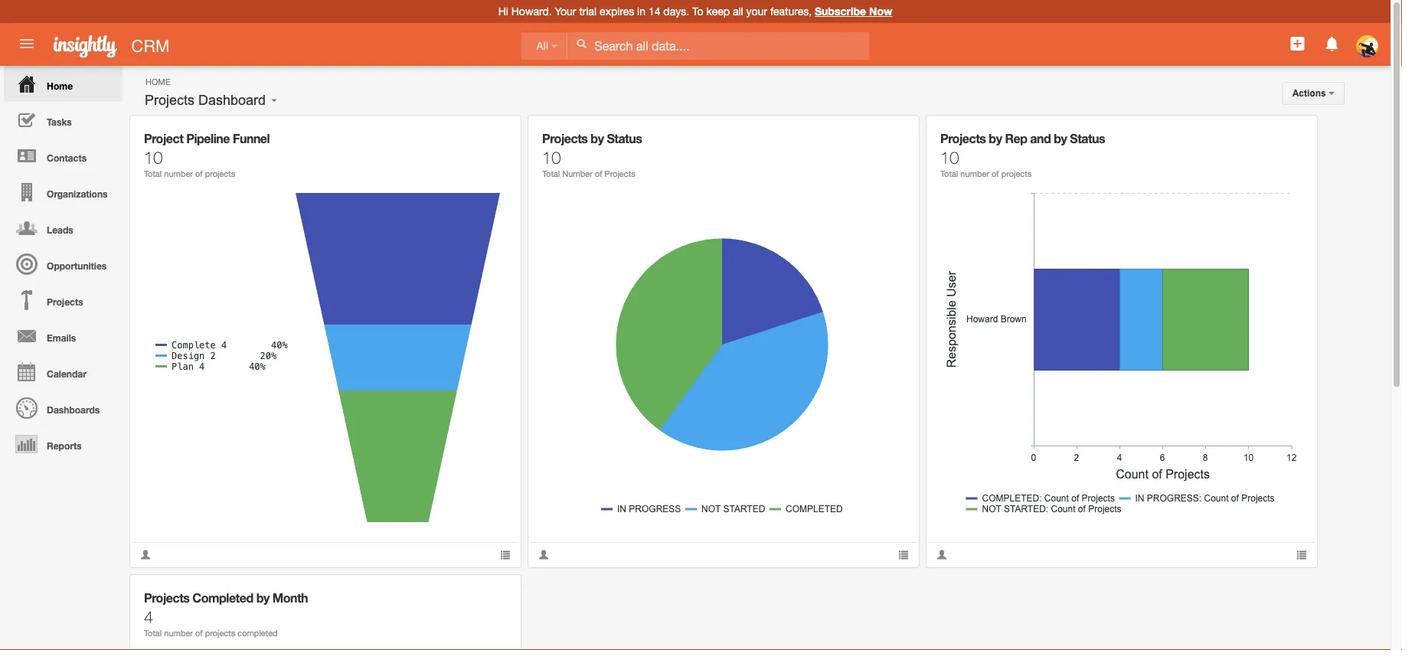 Task type: locate. For each thing, give the bounding box(es) containing it.
projects inside projects completed by month 4 total number of projects completed
[[144, 591, 190, 606]]

wrench image for projects by status
[[888, 127, 898, 138]]

white image
[[576, 38, 587, 49]]

1 horizontal spatial list image
[[1297, 550, 1308, 560]]

0 horizontal spatial user image
[[140, 550, 151, 560]]

projects inside projects completed by month 4 total number of projects completed
[[205, 629, 235, 639]]

of down completed
[[195, 629, 203, 639]]

organizations link
[[4, 174, 123, 210]]

1 horizontal spatial status
[[1070, 131, 1106, 146]]

number down completed
[[164, 629, 193, 639]]

10 inside projects by status 10 total number of projects
[[542, 147, 561, 167]]

by up number
[[591, 131, 604, 146]]

10 down projects by status link
[[542, 147, 561, 167]]

wrench image for projects by rep and by status
[[1286, 127, 1297, 138]]

total
[[144, 169, 162, 179], [542, 169, 560, 179], [941, 169, 959, 179], [144, 629, 162, 639]]

user image
[[937, 550, 948, 560]]

1 10 from the left
[[144, 147, 163, 167]]

keep
[[707, 5, 730, 18]]

list image for 10
[[899, 550, 909, 560]]

projects for projects dashboard
[[145, 92, 195, 108]]

funnel
[[233, 131, 270, 146]]

by inside projects by status 10 total number of projects
[[591, 131, 604, 146]]

in
[[637, 5, 646, 18]]

projects left rep
[[941, 131, 986, 146]]

completed
[[238, 629, 278, 639]]

2 list image from the left
[[1297, 550, 1308, 560]]

projects for projects by rep and by status 10 total number of projects
[[941, 131, 986, 146]]

10 inside project pipeline funnel 10 total number of projects
[[144, 147, 163, 167]]

of
[[195, 169, 203, 179], [595, 169, 602, 179], [992, 169, 999, 179], [195, 629, 203, 639]]

your
[[747, 5, 768, 18]]

all
[[537, 40, 549, 52]]

projects up 'emails' "link"
[[47, 296, 83, 307]]

of inside projects completed by month 4 total number of projects completed
[[195, 629, 203, 639]]

list image
[[500, 550, 511, 560]]

calendar
[[47, 368, 86, 379]]

of right number
[[595, 169, 602, 179]]

projects inside the projects by rep and by status 10 total number of projects
[[941, 131, 986, 146]]

user image right list image
[[539, 550, 549, 560]]

number down projects by rep and by status link
[[961, 169, 990, 179]]

2 10 from the left
[[542, 147, 561, 167]]

1 user image from the left
[[140, 550, 151, 560]]

all
[[733, 5, 744, 18]]

2 status from the left
[[1070, 131, 1106, 146]]

projects
[[205, 169, 235, 179], [1002, 169, 1032, 179], [205, 629, 235, 639]]

of inside the projects by rep and by status 10 total number of projects
[[992, 169, 999, 179]]

total inside projects completed by month 4 total number of projects completed
[[144, 629, 162, 639]]

3 10 from the left
[[941, 147, 959, 167]]

status inside projects by status 10 total number of projects
[[607, 131, 642, 146]]

10
[[144, 147, 163, 167], [542, 147, 561, 167], [941, 147, 959, 167]]

actions
[[1293, 88, 1329, 98]]

projects inside the projects by rep and by status 10 total number of projects
[[1002, 169, 1032, 179]]

10 down project
[[144, 147, 163, 167]]

by left "month"
[[256, 591, 269, 606]]

dashboards
[[47, 404, 100, 415]]

emails link
[[4, 318, 123, 354]]

navigation containing home
[[0, 66, 123, 462]]

of down projects by rep and by status link
[[992, 169, 999, 179]]

tasks
[[47, 116, 72, 127]]

projects down completed
[[205, 629, 235, 639]]

by
[[591, 131, 604, 146], [989, 131, 1002, 146], [1054, 131, 1067, 146], [256, 591, 269, 606]]

0 horizontal spatial home
[[47, 80, 73, 91]]

number
[[164, 169, 193, 179], [961, 169, 990, 179], [164, 629, 193, 639]]

home down crm
[[146, 77, 171, 87]]

0 horizontal spatial status
[[607, 131, 642, 146]]

home
[[146, 77, 171, 87], [47, 80, 73, 91]]

organizations
[[47, 188, 108, 199]]

user image up 4
[[140, 550, 151, 560]]

project pipeline funnel 10 total number of projects
[[144, 131, 270, 179]]

projects down rep
[[1002, 169, 1032, 179]]

projects up 4
[[144, 591, 190, 606]]

project
[[144, 131, 183, 146]]

status inside the projects by rep and by status 10 total number of projects
[[1070, 131, 1106, 146]]

number down project
[[164, 169, 193, 179]]

0 horizontal spatial list image
[[899, 550, 909, 560]]

projects
[[145, 92, 195, 108], [542, 131, 588, 146], [941, 131, 986, 146], [605, 169, 636, 179], [47, 296, 83, 307], [144, 591, 190, 606]]

projects up project
[[145, 92, 195, 108]]

of down project pipeline funnel link in the left of the page
[[195, 169, 203, 179]]

2 horizontal spatial 10
[[941, 147, 959, 167]]

navigation
[[0, 66, 123, 462]]

projects for projects by status 10 total number of projects
[[542, 131, 588, 146]]

1 horizontal spatial user image
[[539, 550, 549, 560]]

projects inside button
[[145, 92, 195, 108]]

dashboards link
[[4, 390, 123, 426]]

0 horizontal spatial 10
[[144, 147, 163, 167]]

howard.
[[512, 5, 552, 18]]

number inside project pipeline funnel 10 total number of projects
[[164, 169, 193, 179]]

projects inside navigation
[[47, 296, 83, 307]]

2 user image from the left
[[539, 550, 549, 560]]

wrench image
[[489, 127, 500, 138], [888, 127, 898, 138], [1286, 127, 1297, 138], [489, 586, 500, 597]]

projects by status link
[[542, 131, 642, 146]]

list image
[[899, 550, 909, 560], [1297, 550, 1308, 560]]

status
[[607, 131, 642, 146], [1070, 131, 1106, 146]]

1 status from the left
[[607, 131, 642, 146]]

by left rep
[[989, 131, 1002, 146]]

notifications image
[[1324, 34, 1342, 53]]

total inside the projects by rep and by status 10 total number of projects
[[941, 169, 959, 179]]

contacts
[[47, 152, 87, 163]]

user image
[[140, 550, 151, 560], [539, 550, 549, 560]]

projects up number
[[542, 131, 588, 146]]

home up 'tasks' link
[[47, 80, 73, 91]]

1 horizontal spatial 10
[[542, 147, 561, 167]]

user image for project pipeline funnel
[[140, 550, 151, 560]]

opportunities
[[47, 260, 107, 271]]

hi
[[498, 5, 509, 18]]

10 down projects by rep and by status link
[[941, 147, 959, 167]]

projects down pipeline
[[205, 169, 235, 179]]

rep
[[1005, 131, 1028, 146]]

of inside projects by status 10 total number of projects
[[595, 169, 602, 179]]

1 list image from the left
[[899, 550, 909, 560]]

reports link
[[4, 426, 123, 462]]

pipeline
[[186, 131, 230, 146]]



Task type: describe. For each thing, give the bounding box(es) containing it.
days.
[[664, 5, 690, 18]]

projects for projects completed by month 4 total number of projects completed
[[144, 591, 190, 606]]

to
[[693, 5, 704, 18]]

projects by rep and by status 10 total number of projects
[[941, 131, 1106, 179]]

contacts link
[[4, 138, 123, 174]]

projects by status 10 total number of projects
[[542, 131, 642, 179]]

hi howard. your trial expires in 14 days. to keep all your features, subscribe now
[[498, 5, 893, 18]]

actions button
[[1283, 82, 1345, 105]]

tasks link
[[4, 102, 123, 138]]

projects inside project pipeline funnel 10 total number of projects
[[205, 169, 235, 179]]

total inside projects by status 10 total number of projects
[[542, 169, 560, 179]]

4
[[144, 607, 153, 627]]

subscribe
[[815, 5, 867, 18]]

wrench image for projects completed by month
[[489, 586, 500, 597]]

number inside the projects by rep and by status 10 total number of projects
[[961, 169, 990, 179]]

by right and
[[1054, 131, 1067, 146]]

home link
[[4, 66, 123, 102]]

projects completed by month link
[[144, 591, 308, 606]]

reports
[[47, 440, 82, 451]]

month
[[272, 591, 308, 606]]

number
[[563, 169, 593, 179]]

projects dashboard button
[[139, 89, 271, 112]]

Search all data.... text field
[[568, 32, 870, 60]]

projects link
[[4, 282, 123, 318]]

list image for and
[[1297, 550, 1308, 560]]

total inside project pipeline funnel 10 total number of projects
[[144, 169, 162, 179]]

crm
[[131, 36, 170, 56]]

dashboard
[[198, 92, 266, 108]]

completed
[[193, 591, 253, 606]]

emails
[[47, 332, 76, 343]]

user image for projects by status
[[539, 550, 549, 560]]

opportunities link
[[4, 246, 123, 282]]

and
[[1031, 131, 1051, 146]]

leads link
[[4, 210, 123, 246]]

your
[[555, 5, 576, 18]]

10 for project
[[144, 147, 163, 167]]

wrench image for project pipeline funnel
[[489, 127, 500, 138]]

of inside project pipeline funnel 10 total number of projects
[[195, 169, 203, 179]]

project pipeline funnel link
[[144, 131, 270, 146]]

by inside projects completed by month 4 total number of projects completed
[[256, 591, 269, 606]]

projects completed by month 4 total number of projects completed
[[144, 591, 308, 639]]

number inside projects completed by month 4 total number of projects completed
[[164, 629, 193, 639]]

subscribe now link
[[815, 5, 893, 18]]

14
[[649, 5, 661, 18]]

trial
[[579, 5, 597, 18]]

10 for projects
[[542, 147, 561, 167]]

projects dashboard
[[145, 92, 266, 108]]

projects by rep and by status link
[[941, 131, 1106, 146]]

now
[[869, 5, 893, 18]]

calendar link
[[4, 354, 123, 390]]

10 inside the projects by rep and by status 10 total number of projects
[[941, 147, 959, 167]]

projects for projects
[[47, 296, 83, 307]]

leads
[[47, 224, 73, 235]]

1 horizontal spatial home
[[146, 77, 171, 87]]

expires
[[600, 5, 634, 18]]

features,
[[771, 5, 812, 18]]

all link
[[521, 32, 568, 60]]

projects right number
[[605, 169, 636, 179]]



Task type: vqa. For each thing, say whether or not it's contained in the screenshot.
"Calendar"
yes



